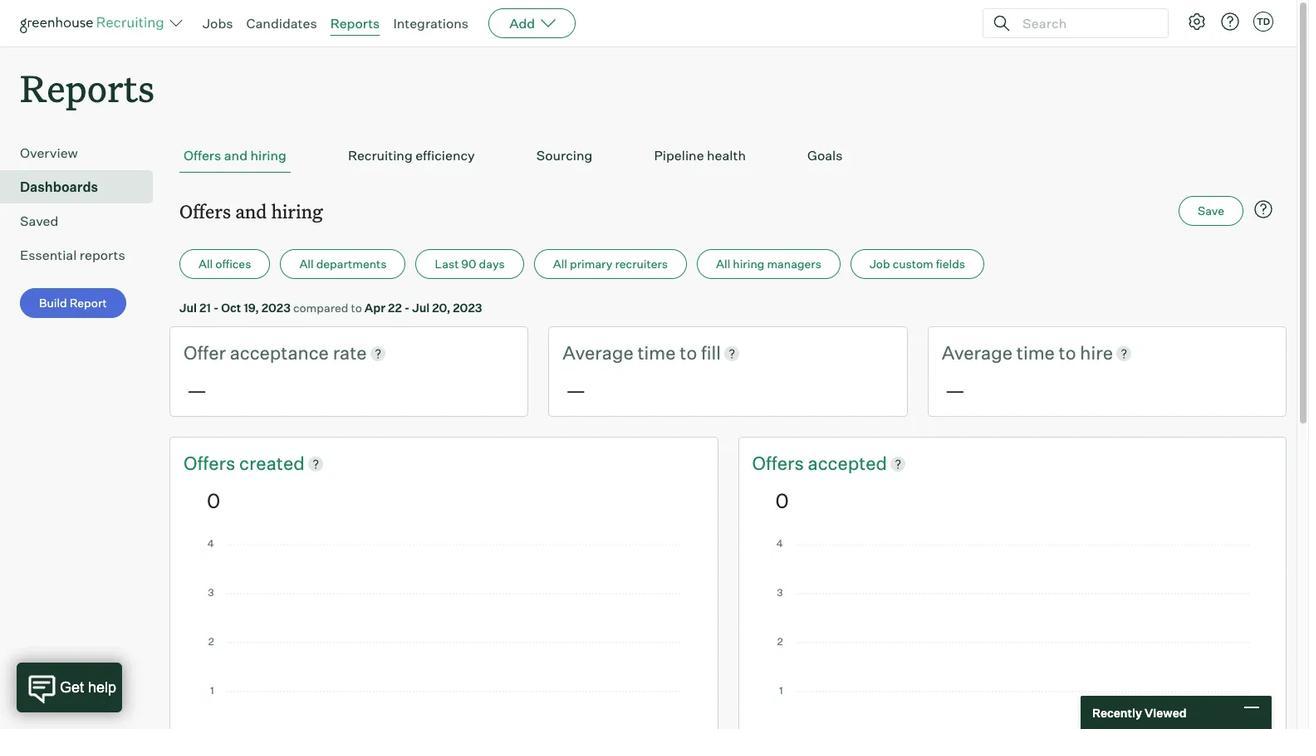 Task type: locate. For each thing, give the bounding box(es) containing it.
time
[[638, 342, 676, 364], [1017, 342, 1055, 364]]

— for fill
[[566, 378, 586, 403]]

job custom fields
[[870, 257, 966, 271]]

essential
[[20, 247, 77, 264]]

offers link for created
[[184, 451, 239, 477]]

1 horizontal spatial 2023
[[453, 301, 482, 315]]

reports
[[330, 15, 380, 32], [20, 63, 155, 112]]

0 horizontal spatial -
[[214, 301, 219, 315]]

1 horizontal spatial average
[[942, 342, 1013, 364]]

2023 right 19,
[[262, 301, 291, 315]]

td button
[[1254, 12, 1274, 32]]

1 horizontal spatial offers link
[[752, 451, 808, 477]]

2 average time to from the left
[[942, 342, 1081, 364]]

all
[[199, 257, 213, 271], [299, 257, 314, 271], [553, 257, 568, 271], [716, 257, 731, 271]]

reports right the candidates
[[330, 15, 380, 32]]

1 xychart image from the left
[[207, 540, 681, 730]]

all for all hiring managers
[[716, 257, 731, 271]]

1 — from the left
[[187, 378, 207, 403]]

add button
[[489, 8, 576, 38]]

and
[[224, 147, 248, 164], [235, 199, 267, 224]]

1 horizontal spatial -
[[405, 301, 410, 315]]

1 average from the left
[[563, 342, 634, 364]]

goals button
[[804, 139, 847, 173]]

hiring
[[250, 147, 287, 164], [271, 199, 323, 224], [733, 257, 765, 271]]

last
[[435, 257, 459, 271]]

jul
[[179, 301, 197, 315], [412, 301, 430, 315]]

2 xychart image from the left
[[776, 540, 1250, 730]]

0 horizontal spatial offers link
[[184, 451, 239, 477]]

efficiency
[[416, 147, 475, 164]]

0 horizontal spatial time
[[638, 342, 676, 364]]

2 horizontal spatial —
[[945, 378, 965, 403]]

1 horizontal spatial jul
[[412, 301, 430, 315]]

candidates link
[[246, 15, 317, 32]]

jobs link
[[203, 15, 233, 32]]

3 — from the left
[[945, 378, 965, 403]]

1 time from the left
[[638, 342, 676, 364]]

all left the offices
[[199, 257, 213, 271]]

days
[[479, 257, 505, 271]]

2 time from the left
[[1017, 342, 1055, 364]]

1 average time to from the left
[[563, 342, 701, 364]]

departments
[[316, 257, 387, 271]]

0 horizontal spatial 2023
[[262, 301, 291, 315]]

0 vertical spatial reports
[[330, 15, 380, 32]]

- right 21
[[214, 301, 219, 315]]

to left apr at the top left
[[351, 301, 362, 315]]

to
[[351, 301, 362, 315], [680, 342, 697, 364], [1059, 342, 1077, 364]]

2 average from the left
[[942, 342, 1013, 364]]

2 all from the left
[[299, 257, 314, 271]]

save button
[[1179, 196, 1244, 226]]

all hiring managers button
[[697, 249, 841, 279]]

all for all offices
[[199, 257, 213, 271]]

0 horizontal spatial average time to
[[563, 342, 701, 364]]

all left primary
[[553, 257, 568, 271]]

0 horizontal spatial reports
[[20, 63, 155, 112]]

all left managers
[[716, 257, 731, 271]]

reports link
[[330, 15, 380, 32]]

jul left 21
[[179, 301, 197, 315]]

offices
[[215, 257, 251, 271]]

1 0 from the left
[[207, 488, 220, 513]]

job
[[870, 257, 891, 271]]

to left the hire
[[1059, 342, 1077, 364]]

2023
[[262, 301, 291, 315], [453, 301, 482, 315]]

reports down greenhouse recruiting image
[[20, 63, 155, 112]]

health
[[707, 147, 746, 164]]

time left fill
[[638, 342, 676, 364]]

recently
[[1093, 706, 1143, 720]]

2 0 from the left
[[776, 488, 789, 513]]

td button
[[1251, 8, 1277, 35]]

3 all from the left
[[553, 257, 568, 271]]

jul 21 - oct 19, 2023 compared to apr 22 - jul 20, 2023
[[179, 301, 482, 315]]

offer
[[184, 342, 226, 364]]

rate
[[333, 342, 367, 364]]

time left the hire
[[1017, 342, 1055, 364]]

offers link
[[184, 451, 239, 477], [752, 451, 808, 477]]

1 - from the left
[[214, 301, 219, 315]]

2 offers link from the left
[[752, 451, 808, 477]]

1 horizontal spatial —
[[566, 378, 586, 403]]

0 horizontal spatial xychart image
[[207, 540, 681, 730]]

tab list
[[179, 139, 1277, 173]]

0 for created
[[207, 488, 220, 513]]

report
[[70, 296, 107, 310]]

offers and hiring
[[184, 147, 287, 164], [179, 199, 323, 224]]

jul left 20,
[[412, 301, 430, 315]]

all left "departments"
[[299, 257, 314, 271]]

0 horizontal spatial —
[[187, 378, 207, 403]]

xychart image for created
[[207, 540, 681, 730]]

1 horizontal spatial average time to
[[942, 342, 1081, 364]]

fill
[[701, 342, 721, 364]]

2 — from the left
[[566, 378, 586, 403]]

22
[[388, 301, 402, 315]]

candidates
[[246, 15, 317, 32]]

0 horizontal spatial average
[[563, 342, 634, 364]]

essential reports link
[[20, 245, 146, 265]]

average time to
[[563, 342, 701, 364], [942, 342, 1081, 364]]

1 horizontal spatial time
[[1017, 342, 1055, 364]]

greenhouse recruiting image
[[20, 13, 170, 33]]

1 horizontal spatial xychart image
[[776, 540, 1250, 730]]

all primary recruiters
[[553, 257, 668, 271]]

0 horizontal spatial 0
[[207, 488, 220, 513]]

recruiting efficiency
[[348, 147, 475, 164]]

1 vertical spatial and
[[235, 199, 267, 224]]

0 vertical spatial and
[[224, 147, 248, 164]]

average
[[563, 342, 634, 364], [942, 342, 1013, 364]]

hire
[[1081, 342, 1113, 364]]

add
[[510, 15, 535, 32]]

compared
[[293, 301, 349, 315]]

1 horizontal spatial to
[[680, 342, 697, 364]]

to for hire
[[1059, 342, 1077, 364]]

all primary recruiters button
[[534, 249, 687, 279]]

fields
[[936, 257, 966, 271]]

21
[[199, 301, 211, 315]]

job custom fields button
[[851, 249, 985, 279]]

offers inside button
[[184, 147, 221, 164]]

4 all from the left
[[716, 257, 731, 271]]

all departments button
[[280, 249, 406, 279]]

- right 22
[[405, 301, 410, 315]]

2023 right 20,
[[453, 301, 482, 315]]

integrations
[[393, 15, 469, 32]]

1 horizontal spatial 0
[[776, 488, 789, 513]]

to left fill
[[680, 342, 697, 364]]

integrations link
[[393, 15, 469, 32]]

1 offers link from the left
[[184, 451, 239, 477]]

0 vertical spatial offers and hiring
[[184, 147, 287, 164]]

2 horizontal spatial to
[[1059, 342, 1077, 364]]

all inside button
[[299, 257, 314, 271]]

0
[[207, 488, 220, 513], [776, 488, 789, 513]]

xychart image
[[207, 540, 681, 730], [776, 540, 1250, 730]]

offers
[[184, 147, 221, 164], [179, 199, 231, 224], [184, 452, 239, 474], [752, 452, 808, 474]]

—
[[187, 378, 207, 403], [566, 378, 586, 403], [945, 378, 965, 403]]

2 2023 from the left
[[453, 301, 482, 315]]

custom
[[893, 257, 934, 271]]

1 all from the left
[[199, 257, 213, 271]]

-
[[214, 301, 219, 315], [405, 301, 410, 315]]

pipeline health button
[[650, 139, 750, 173]]

19,
[[244, 301, 259, 315]]

jobs
[[203, 15, 233, 32]]

dashboards
[[20, 179, 98, 195]]

all hiring managers
[[716, 257, 822, 271]]

0 horizontal spatial jul
[[179, 301, 197, 315]]

sourcing
[[537, 147, 593, 164]]

1 horizontal spatial reports
[[330, 15, 380, 32]]

time for fill
[[638, 342, 676, 364]]

1 vertical spatial offers and hiring
[[179, 199, 323, 224]]



Task type: describe. For each thing, give the bounding box(es) containing it.
90
[[461, 257, 477, 271]]

xychart image for accepted
[[776, 540, 1250, 730]]

dashboards link
[[20, 177, 146, 197]]

saved link
[[20, 211, 146, 231]]

1 jul from the left
[[179, 301, 197, 315]]

— for hire
[[945, 378, 965, 403]]

offers and hiring inside button
[[184, 147, 287, 164]]

build report
[[39, 296, 107, 310]]

created
[[239, 452, 305, 474]]

Search text field
[[1019, 11, 1153, 35]]

0 horizontal spatial to
[[351, 301, 362, 315]]

all departments
[[299, 257, 387, 271]]

2 vertical spatial hiring
[[733, 257, 765, 271]]

2 - from the left
[[405, 301, 410, 315]]

offers and hiring button
[[179, 139, 291, 173]]

acceptance
[[230, 342, 329, 364]]

reports
[[80, 247, 125, 264]]

1 vertical spatial reports
[[20, 63, 155, 112]]

oct
[[221, 301, 241, 315]]

essential reports
[[20, 247, 125, 264]]

0 vertical spatial hiring
[[250, 147, 287, 164]]

0 for accepted
[[776, 488, 789, 513]]

all offices button
[[179, 249, 270, 279]]

offer acceptance
[[184, 342, 333, 364]]

save
[[1198, 204, 1225, 218]]

recruiters
[[615, 257, 668, 271]]

recruiting
[[348, 147, 413, 164]]

configure image
[[1187, 12, 1207, 32]]

all for all departments
[[299, 257, 314, 271]]

build report button
[[20, 289, 126, 318]]

pipeline
[[654, 147, 704, 164]]

offers link for accepted
[[752, 451, 808, 477]]

created link
[[239, 451, 305, 477]]

last 90 days button
[[416, 249, 524, 279]]

recruiting efficiency button
[[344, 139, 479, 173]]

recently viewed
[[1093, 706, 1187, 720]]

to for fill
[[680, 342, 697, 364]]

last 90 days
[[435, 257, 505, 271]]

pipeline health
[[654, 147, 746, 164]]

goals
[[808, 147, 843, 164]]

overview
[[20, 145, 78, 161]]

overview link
[[20, 143, 146, 163]]

primary
[[570, 257, 613, 271]]

1 2023 from the left
[[262, 301, 291, 315]]

apr
[[365, 301, 386, 315]]

and inside button
[[224, 147, 248, 164]]

viewed
[[1145, 706, 1187, 720]]

tab list containing offers and hiring
[[179, 139, 1277, 173]]

managers
[[767, 257, 822, 271]]

average time to for hire
[[942, 342, 1081, 364]]

accepted link
[[808, 451, 888, 477]]

all offices
[[199, 257, 251, 271]]

1 vertical spatial hiring
[[271, 199, 323, 224]]

td
[[1257, 16, 1271, 27]]

sourcing button
[[532, 139, 597, 173]]

saved
[[20, 213, 58, 230]]

accepted
[[808, 452, 888, 474]]

all for all primary recruiters
[[553, 257, 568, 271]]

faq image
[[1254, 200, 1274, 220]]

average time to for fill
[[563, 342, 701, 364]]

20,
[[432, 301, 451, 315]]

average for fill
[[563, 342, 634, 364]]

build
[[39, 296, 67, 310]]

average for hire
[[942, 342, 1013, 364]]

time for hire
[[1017, 342, 1055, 364]]

2 jul from the left
[[412, 301, 430, 315]]



Task type: vqa. For each thing, say whether or not it's contained in the screenshot.
sixth One! from the top of the page
no



